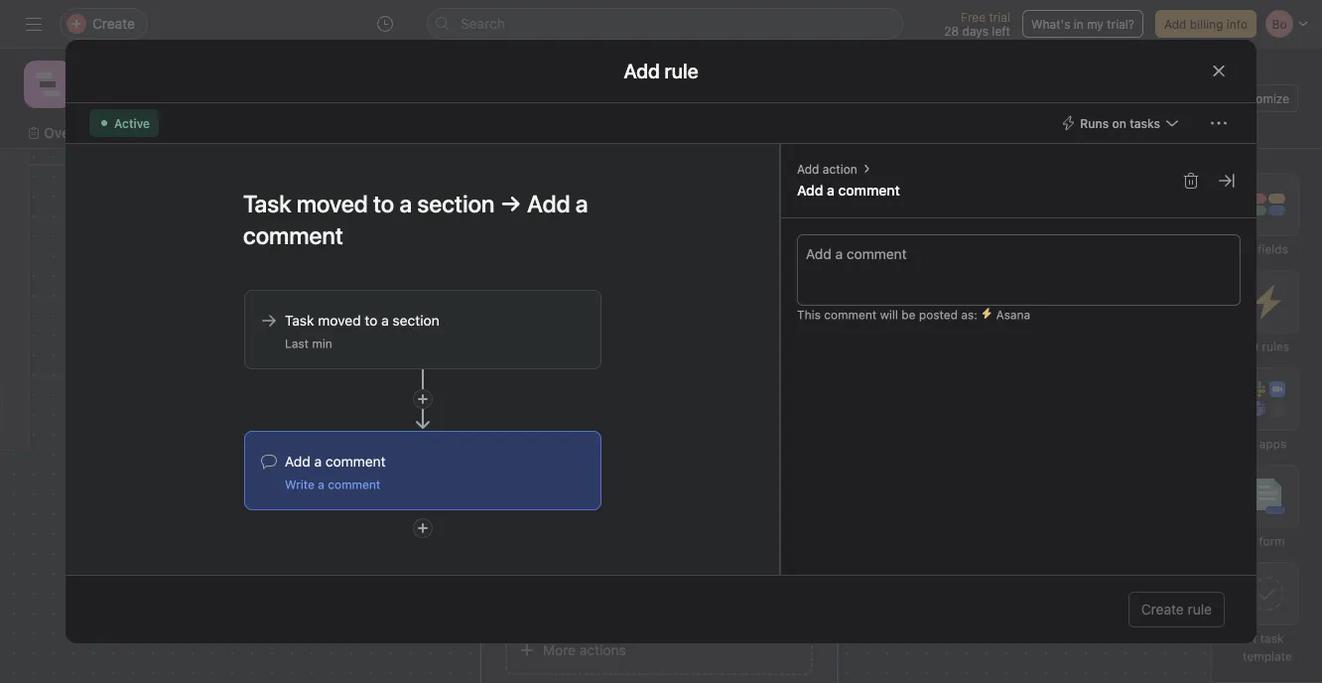 Task type: vqa. For each thing, say whether or not it's contained in the screenshot.
Search tasks, projects, and more TEXT BOX
no



Task type: describe. For each thing, give the bounding box(es) containing it.
list
[[145, 125, 169, 141]]

create approvals button
[[505, 441, 813, 490]]

last min inside last min button
[[505, 178, 568, 197]]

approvals
[[590, 457, 652, 474]]

before
[[320, 332, 356, 346]]

1 vertical spatial last
[[285, 337, 309, 350]]

nearing
[[100, 178, 158, 197]]

fields
[[1258, 242, 1289, 256]]

share button
[[1123, 84, 1189, 112]]

task
[[1261, 631, 1284, 645]]

0 horizontal spatial min
[[312, 337, 332, 350]]

tasks for 0 incomplete tasks
[[606, 220, 635, 234]]

add billing info
[[1165, 17, 1248, 31]]

set complete by... inside button
[[947, 329, 1065, 346]]

to inside button
[[277, 178, 292, 197]]

a up write a comment
[[314, 453, 322, 470]]

trial
[[989, 10, 1011, 24]]

create approvals
[[543, 457, 652, 474]]

trial?
[[1107, 17, 1135, 31]]

add down add action
[[797, 182, 824, 199]]

search
[[461, 15, 505, 32]]

template
[[1243, 649, 1293, 663]]

10
[[1246, 340, 1259, 353]]

add action
[[797, 162, 858, 176]]

active
[[114, 116, 150, 130]]

0
[[529, 220, 537, 234]]

what
[[702, 272, 730, 286]]

add billing info button
[[1156, 10, 1257, 38]]

2 weeks before event
[[271, 332, 391, 346]]

to right moved
[[365, 312, 378, 329]]

share
[[1147, 91, 1180, 105]]

this for what
[[628, 272, 650, 286]]

1 for form
[[1250, 534, 1256, 548]]

action
[[823, 162, 858, 176]]

search list box
[[427, 8, 904, 40]]

my
[[1087, 17, 1104, 31]]

go)
[[296, 178, 321, 197]]

3 for 3 apps
[[1249, 437, 1256, 451]]

write a comment
[[285, 478, 380, 491]]

runs on tasks
[[1081, 116, 1161, 130]]

this comment will be posted as:
[[797, 308, 981, 322]]

3 fields
[[1247, 242, 1289, 256]]

0 incomplete tasks
[[529, 220, 635, 234]]

task moved to a section
[[285, 312, 440, 329]]

move for happen
[[579, 272, 610, 286]]

timeline image
[[36, 72, 60, 96]]

tasks inside when tasks move to this section, what should happen automatically?
[[546, 272, 576, 286]]

add collaborators button
[[505, 318, 813, 367]]

info
[[1227, 17, 1248, 31]]

10 rules
[[1246, 340, 1290, 353]]

section, for what
[[653, 272, 699, 286]]

do
[[1107, 272, 1122, 286]]

tasks inside when tasks move to this section, do this automatically:
[[951, 272, 981, 286]]

what's
[[1032, 17, 1071, 31]]

Add a name for this rule text field
[[230, 181, 602, 258]]

comment down action at the right top of the page
[[839, 182, 900, 199]]

when tasks move to this section, do this automatically:
[[914, 272, 1147, 304]]

(2
[[207, 178, 223, 197]]

1 complete from the left
[[162, 329, 224, 346]]

nearing event (2 weeks to go) button
[[100, 170, 408, 206]]

list link
[[129, 122, 169, 144]]

1 set complete by... from the left
[[137, 329, 255, 346]]

add collaborators
[[543, 334, 657, 350]]

create for create rule
[[1142, 601, 1184, 618]]

3 for 3 incomplete tasks
[[934, 220, 942, 234]]

task
[[285, 312, 314, 329]]

section, for do
[[1058, 272, 1104, 286]]

3 apps
[[1249, 437, 1287, 451]]

min inside button
[[541, 178, 568, 197]]

3 for 3 fields
[[1247, 242, 1255, 256]]

0 horizontal spatial add a comment
[[285, 453, 386, 470]]

1 horizontal spatial add a comment
[[797, 182, 900, 199]]

add action button
[[797, 160, 858, 178]]

overview
[[44, 125, 105, 141]]

create for create approvals
[[543, 457, 586, 474]]

write
[[285, 478, 315, 491]]

1 for task
[[1252, 631, 1257, 645]]

days
[[963, 24, 989, 38]]

add for add collaborators button
[[543, 334, 569, 350]]

incomplete for 0
[[540, 220, 602, 234]]

set complete by... button
[[911, 314, 1218, 363]]

add rule
[[624, 59, 699, 82]]

1 form
[[1250, 534, 1285, 548]]

close this dialog image
[[1211, 63, 1227, 79]]



Task type: locate. For each thing, give the bounding box(es) containing it.
2 set from the left
[[947, 329, 969, 346]]

1 horizontal spatial last
[[505, 178, 537, 197]]

trash item image
[[1184, 173, 1199, 189]]

incomplete up the automatically:
[[945, 220, 1007, 234]]

add for the add action button at the right top
[[797, 162, 820, 176]]

last inside button
[[505, 178, 537, 197]]

2 set complete by... from the left
[[947, 329, 1065, 346]]

rules
[[1262, 340, 1290, 353]]

posted
[[919, 308, 958, 322]]

billing
[[1190, 17, 1224, 31]]

last min
[[505, 178, 568, 197], [285, 337, 332, 350]]

section,
[[653, 272, 699, 286], [1058, 272, 1104, 286]]

comment up write a comment
[[326, 453, 386, 470]]

move inside when tasks move to this section, what should happen automatically?
[[579, 272, 610, 286]]

section, inside when tasks move to this section, what should happen automatically?
[[653, 272, 699, 286]]

0 horizontal spatial create
[[543, 457, 586, 474]]

0 horizontal spatial move
[[579, 272, 610, 286]]

complete
[[162, 329, 224, 346], [972, 329, 1034, 346]]

1 set from the left
[[137, 329, 158, 346]]

a down add action
[[827, 182, 835, 199]]

min up the '0 incomplete tasks'
[[541, 178, 568, 197]]

tasks right the on
[[1130, 116, 1161, 130]]

1 horizontal spatial event
[[360, 332, 391, 346]]

1 horizontal spatial section,
[[1058, 272, 1104, 286]]

when inside when tasks move to this section, do this automatically:
[[914, 272, 947, 286]]

on
[[1113, 116, 1127, 130]]

this
[[797, 308, 821, 322]]

move for automatically:
[[985, 272, 1015, 286]]

add down happen
[[543, 334, 569, 350]]

0 vertical spatial 3
[[934, 220, 942, 234]]

3 this from the left
[[1125, 272, 1147, 286]]

this right do
[[1125, 272, 1147, 286]]

2
[[271, 332, 278, 346]]

create inside button
[[1142, 601, 1184, 618]]

runs on tasks button
[[1052, 109, 1190, 137]]

tasks up the automatically:
[[951, 272, 981, 286]]

0 horizontal spatial by...
[[228, 329, 255, 346]]

min down moved
[[312, 337, 332, 350]]

1 task template
[[1243, 631, 1293, 663]]

0 horizontal spatial this
[[628, 272, 650, 286]]

to left go)
[[277, 178, 292, 197]]

add a comment up write a comment
[[285, 453, 386, 470]]

when inside when tasks move to this section, what should happen automatically?
[[509, 272, 542, 286]]

3 left apps
[[1249, 437, 1256, 451]]

1 left the form
[[1250, 534, 1256, 548]]

event
[[162, 178, 203, 197], [360, 332, 391, 346]]

2 incomplete from the left
[[945, 220, 1007, 234]]

when for when tasks move to this section, do this automatically:
[[914, 272, 947, 286]]

add another trigger image
[[417, 393, 429, 405]]

1 horizontal spatial complete
[[972, 329, 1034, 346]]

weeks inside button
[[227, 178, 273, 197]]

move inside when tasks move to this section, do this automatically:
[[985, 272, 1015, 286]]

2 when from the left
[[914, 272, 947, 286]]

to up automatically?
[[614, 272, 625, 286]]

1 horizontal spatial this
[[1034, 272, 1055, 286]]

create left rule at the right
[[1142, 601, 1184, 618]]

what's in my trial? button
[[1023, 10, 1144, 38]]

last right 2
[[285, 337, 309, 350]]

0 vertical spatial last min
[[505, 178, 568, 197]]

left
[[992, 24, 1011, 38]]

create rule button
[[1129, 592, 1225, 628]]

last up 0
[[505, 178, 537, 197]]

should
[[734, 272, 772, 286]]

3 incomplete tasks
[[934, 220, 1040, 234]]

1 this from the left
[[628, 272, 650, 286]]

when up happen
[[509, 272, 542, 286]]

comment left will
[[824, 308, 877, 322]]

what's in my trial?
[[1032, 17, 1135, 31]]

1 incomplete from the left
[[540, 220, 602, 234]]

tasks down last min button on the top
[[606, 220, 635, 234]]

runs
[[1081, 116, 1109, 130]]

1 horizontal spatial set
[[947, 329, 969, 346]]

0 vertical spatial add a comment
[[797, 182, 900, 199]]

add
[[1165, 17, 1187, 31], [797, 162, 820, 176], [797, 182, 824, 199], [543, 334, 569, 350], [285, 453, 311, 470]]

this up automatically?
[[628, 272, 650, 286]]

automatically?
[[555, 290, 639, 304]]

a
[[827, 182, 835, 199], [381, 312, 389, 329], [314, 453, 322, 470], [318, 478, 325, 491]]

1 vertical spatial 1
[[1252, 631, 1257, 645]]

weeks
[[227, 178, 273, 197], [282, 332, 317, 346]]

as:
[[962, 308, 978, 322]]

1 horizontal spatial min
[[541, 178, 568, 197]]

tasks up when tasks move to this section, do this automatically:
[[1011, 220, 1040, 234]]

set inside button
[[947, 329, 969, 346]]

event inside button
[[162, 178, 203, 197]]

1 when from the left
[[509, 272, 542, 286]]

move up automatically?
[[579, 272, 610, 286]]

1 horizontal spatial last min
[[505, 178, 568, 197]]

section, left what at the right
[[653, 272, 699, 286]]

2 this from the left
[[1034, 272, 1055, 286]]

set complete by... left 2
[[137, 329, 255, 346]]

1 vertical spatial 3
[[1247, 242, 1255, 256]]

1 inside 1 task template
[[1252, 631, 1257, 645]]

add a comment down action at the right top of the page
[[797, 182, 900, 199]]

1 horizontal spatial weeks
[[282, 332, 317, 346]]

1 horizontal spatial create
[[1142, 601, 1184, 618]]

be
[[902, 308, 916, 322]]

0 vertical spatial create
[[543, 457, 586, 474]]

apps
[[1260, 437, 1287, 451]]

0 horizontal spatial incomplete
[[540, 220, 602, 234]]

complete down the asana
[[972, 329, 1034, 346]]

0 vertical spatial last
[[505, 178, 537, 197]]

to
[[277, 178, 292, 197], [614, 272, 625, 286], [1019, 272, 1030, 286], [365, 312, 378, 329]]

2 complete from the left
[[972, 329, 1034, 346]]

0 horizontal spatial complete
[[162, 329, 224, 346]]

last min button
[[505, 170, 813, 206]]

add a comment
[[797, 182, 900, 199], [285, 453, 386, 470]]

create rule
[[1142, 601, 1212, 618]]

form
[[1259, 534, 1285, 548]]

0 horizontal spatial set complete by...
[[137, 329, 255, 346]]

complete left 2
[[162, 329, 224, 346]]

1 move from the left
[[579, 272, 610, 286]]

0 horizontal spatial last min
[[285, 337, 332, 350]]

collaborators
[[572, 334, 657, 350]]

happen
[[509, 290, 552, 304]]

this
[[628, 272, 650, 286], [1034, 272, 1055, 286], [1125, 272, 1147, 286]]

3
[[934, 220, 942, 234], [1247, 242, 1255, 256], [1249, 437, 1256, 451]]

0 horizontal spatial set
[[137, 329, 158, 346]]

section, left do
[[1058, 272, 1104, 286]]

down arrow image
[[416, 369, 430, 429]]

incomplete for 3
[[945, 220, 1007, 234]]

1 horizontal spatial by...
[[1038, 329, 1065, 346]]

free
[[961, 10, 986, 24]]

bo
[[1036, 91, 1051, 105]]

move
[[579, 272, 610, 286], [985, 272, 1015, 286]]

0 vertical spatial 1
[[1250, 534, 1256, 548]]

to inside when tasks move to this section, what should happen automatically?
[[614, 272, 625, 286]]

0 vertical spatial event
[[162, 178, 203, 197]]

set complete by... down the asana
[[947, 329, 1065, 346]]

by...
[[228, 329, 255, 346], [1038, 329, 1065, 346]]

1 left task
[[1252, 631, 1257, 645]]

in
[[1074, 17, 1084, 31]]

set
[[137, 329, 158, 346], [947, 329, 969, 346]]

tasks up happen
[[546, 272, 576, 286]]

1 horizontal spatial when
[[914, 272, 947, 286]]

incomplete right 0
[[540, 220, 602, 234]]

set complete by...
[[137, 329, 255, 346], [947, 329, 1065, 346]]

tasks for runs on tasks
[[1130, 116, 1161, 130]]

this up set complete by... button
[[1034, 272, 1055, 286]]

0 vertical spatial weeks
[[227, 178, 273, 197]]

last min up 0
[[505, 178, 568, 197]]

weeks down the task
[[282, 332, 317, 346]]

1 vertical spatial event
[[360, 332, 391, 346]]

0 vertical spatial min
[[541, 178, 568, 197]]

min
[[541, 178, 568, 197], [312, 337, 332, 350]]

overview link
[[28, 122, 105, 144]]

1 vertical spatial weeks
[[282, 332, 317, 346]]

will
[[880, 308, 898, 322]]

create left the approvals in the left of the page
[[543, 457, 586, 474]]

by... down when tasks move to this section, do this automatically:
[[1038, 329, 1065, 346]]

0 horizontal spatial event
[[162, 178, 203, 197]]

create
[[543, 457, 586, 474], [1142, 601, 1184, 618]]

1 vertical spatial last min
[[285, 337, 332, 350]]

tasks
[[1130, 116, 1161, 130], [606, 220, 635, 234], [1011, 220, 1040, 234], [546, 272, 576, 286], [951, 272, 981, 286]]

by... inside button
[[1038, 329, 1065, 346]]

add for add billing info button
[[1165, 17, 1187, 31]]

section
[[393, 312, 440, 329]]

last min down the task
[[285, 337, 332, 350]]

comment right write
[[328, 478, 380, 491]]

to inside when tasks move to this section, do this automatically:
[[1019, 272, 1030, 286]]

0 horizontal spatial when
[[509, 272, 542, 286]]

create inside button
[[543, 457, 586, 474]]

tasks for 3 incomplete tasks
[[1011, 220, 1040, 234]]

comment
[[839, 182, 900, 199], [824, 308, 877, 322], [326, 453, 386, 470], [328, 478, 380, 491]]

when up the automatically:
[[914, 272, 947, 286]]

0 horizontal spatial last
[[285, 337, 309, 350]]

last
[[505, 178, 537, 197], [285, 337, 309, 350]]

tasks inside runs on tasks dropdown button
[[1130, 116, 1161, 130]]

moved
[[318, 312, 361, 329]]

rule
[[1188, 601, 1212, 618]]

weeks right (2
[[227, 178, 273, 197]]

a right write
[[318, 478, 325, 491]]

3 left fields
[[1247, 242, 1255, 256]]

section, inside when tasks move to this section, do this automatically:
[[1058, 272, 1104, 286]]

0 horizontal spatial section,
[[653, 272, 699, 286]]

when for when tasks move to this section, what should happen automatically?
[[509, 272, 542, 286]]

1 vertical spatial min
[[312, 337, 332, 350]]

1 horizontal spatial set complete by...
[[947, 329, 1065, 346]]

search button
[[427, 8, 904, 40]]

2 vertical spatial 3
[[1249, 437, 1256, 451]]

event left (2
[[162, 178, 203, 197]]

1 vertical spatial add a comment
[[285, 453, 386, 470]]

automatically:
[[914, 290, 995, 304]]

move up the asana
[[985, 272, 1015, 286]]

nearing event (2 weeks to go)
[[100, 178, 321, 197]]

add left action at the right top of the page
[[797, 162, 820, 176]]

this inside when tasks move to this section, what should happen automatically?
[[628, 272, 650, 286]]

1 vertical spatial create
[[1142, 601, 1184, 618]]

asana
[[993, 308, 1031, 322]]

by... left 2
[[228, 329, 255, 346]]

add left billing
[[1165, 17, 1187, 31]]

complete inside button
[[972, 329, 1034, 346]]

free trial 28 days left
[[945, 10, 1011, 38]]

to up the asana
[[1019, 272, 1030, 286]]

add up write
[[285, 453, 311, 470]]

2 horizontal spatial this
[[1125, 272, 1147, 286]]

a left section
[[381, 312, 389, 329]]

28
[[945, 24, 959, 38]]

1 by... from the left
[[228, 329, 255, 346]]

2 move from the left
[[985, 272, 1015, 286]]

3 up the automatically:
[[934, 220, 942, 234]]

2 by... from the left
[[1038, 329, 1065, 346]]

1 horizontal spatial incomplete
[[945, 220, 1007, 234]]

incomplete
[[540, 220, 602, 234], [945, 220, 1007, 234]]

bo button
[[1031, 86, 1055, 110]]

2 section, from the left
[[1058, 272, 1104, 286]]

active button
[[89, 109, 159, 137]]

0 horizontal spatial weeks
[[227, 178, 273, 197]]

when tasks move to this section, what should happen automatically?
[[509, 272, 772, 304]]

None text field
[[83, 67, 268, 102]]

close side pane image
[[1219, 173, 1235, 189]]

1 section, from the left
[[653, 272, 699, 286]]

add another action image
[[417, 522, 429, 534]]

this for do
[[1034, 272, 1055, 286]]

event down task moved to a section
[[360, 332, 391, 346]]

1 horizontal spatial move
[[985, 272, 1015, 286]]



